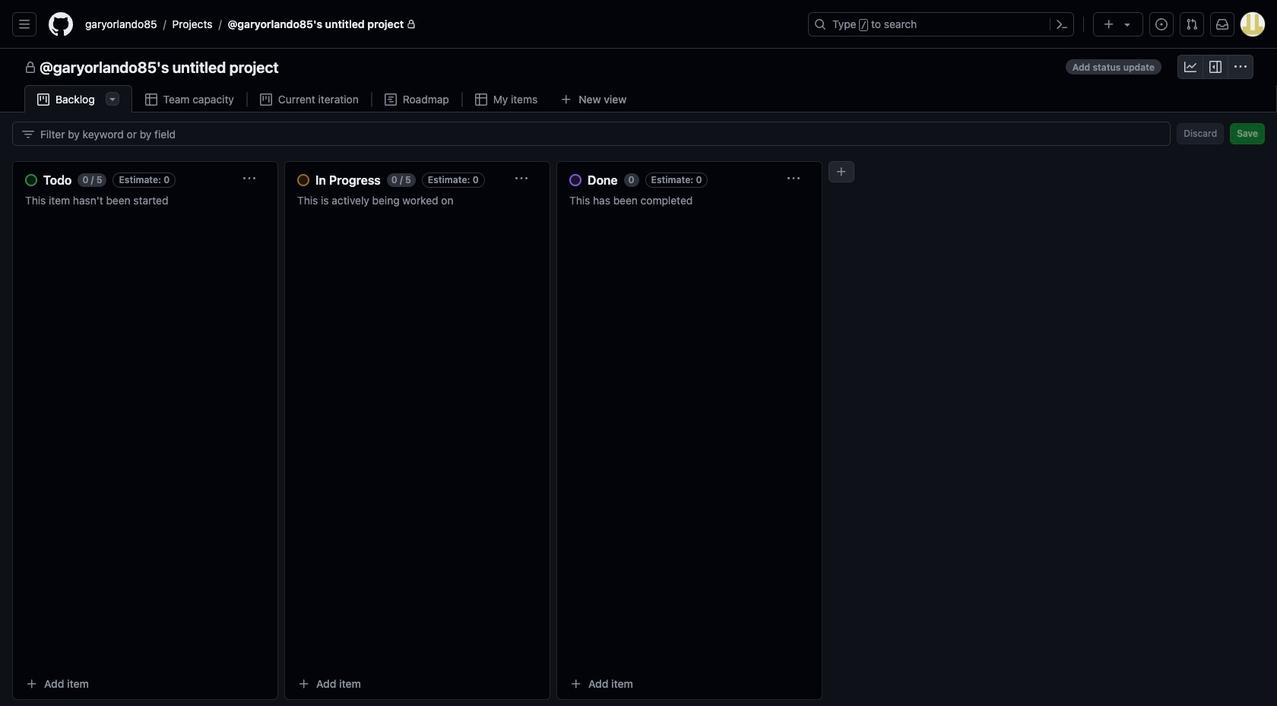 Task type: describe. For each thing, give the bounding box(es) containing it.
homepage image
[[49, 12, 73, 36]]

plus image
[[1103, 18, 1115, 30]]

lock image
[[407, 20, 416, 29]]

project navigation
[[0, 49, 1277, 85]]

git pull request image
[[1186, 18, 1198, 30]]

sc 9kayk9 0 image inside view filters region
[[22, 128, 34, 140]]

triangle down image
[[1121, 18, 1134, 30]]

notifications image
[[1216, 18, 1229, 30]]

command palette image
[[1056, 18, 1068, 30]]



Task type: vqa. For each thing, say whether or not it's contained in the screenshot.
Maatwebsite for use Maatwebsite \ Excel \ Concerns \ WithEvents ;
no



Task type: locate. For each thing, give the bounding box(es) containing it.
view options for backlog image
[[106, 93, 118, 105]]

Filter by keyword or by field field
[[40, 122, 1158, 145]]

view filters region
[[12, 122, 1265, 146]]

list
[[79, 12, 799, 36]]

sc 9kayk9 0 image inside project navigation
[[1210, 61, 1222, 73]]

2 horizontal spatial sc 9kayk9 0 image
[[1210, 61, 1222, 73]]

1 horizontal spatial sc 9kayk9 0 image
[[385, 94, 397, 106]]

sc 9kayk9 0 image
[[1184, 61, 1197, 73], [1235, 61, 1247, 73], [24, 62, 36, 74], [37, 94, 49, 106], [260, 94, 272, 106], [475, 94, 487, 106], [22, 128, 34, 140]]

tab list
[[24, 85, 661, 113]]

0 horizontal spatial sc 9kayk9 0 image
[[145, 94, 157, 106]]

sc 9kayk9 0 image
[[1210, 61, 1222, 73], [145, 94, 157, 106], [385, 94, 397, 106]]

issue opened image
[[1156, 18, 1168, 30]]

tab panel
[[0, 113, 1277, 706]]



